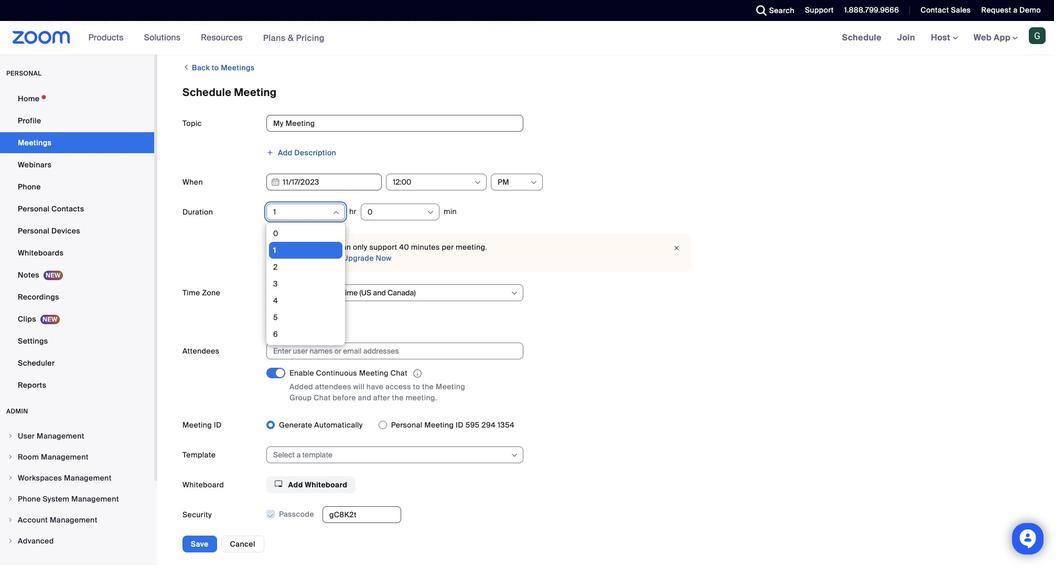 Task type: locate. For each thing, give the bounding box(es) containing it.
right image inside user management menu item
[[7, 433, 14, 439]]

show options image left pm
[[474, 178, 482, 187]]

1 phone from the top
[[18, 182, 41, 192]]

2 1 from the top
[[273, 246, 276, 255]]

1 vertical spatial personal
[[18, 226, 50, 236]]

upgrade now link
[[341, 253, 392, 263]]

5
[[273, 313, 278, 322]]

1 horizontal spatial upgrade
[[343, 253, 374, 263]]

close image
[[671, 243, 683, 253]]

personal for personal contacts
[[18, 204, 50, 214]]

1.888.799.9666 button
[[837, 0, 902, 21], [845, 5, 900, 15]]

meetings up schedule meeting
[[221, 63, 255, 72]]

0 horizontal spatial meeting.
[[406, 393, 437, 403]]

cost.
[[463, 17, 481, 27]]

more
[[296, 253, 315, 263]]

1 horizontal spatial id
[[456, 420, 464, 430]]

0 vertical spatial right image
[[7, 496, 14, 502]]

management up account management menu item
[[71, 494, 119, 504]]

room
[[18, 452, 39, 462]]

automatically
[[315, 420, 363, 430]]

0 horizontal spatial show options image
[[427, 208, 435, 217]]

schedule down "back"
[[183, 86, 232, 99]]

zoom left one
[[233, 17, 254, 27]]

right image left the account
[[7, 517, 14, 523]]

1 vertical spatial right image
[[7, 517, 14, 523]]

meetings navigation
[[835, 21, 1055, 55]]

zoom logo image
[[13, 31, 70, 44]]

passcode
[[279, 510, 314, 519]]

0 vertical spatial phone
[[18, 182, 41, 192]]

scheduler
[[18, 358, 55, 368]]

1 horizontal spatial whiteboard
[[305, 480, 348, 490]]

whiteboard up passcode
[[305, 480, 348, 490]]

1 horizontal spatial the
[[422, 382, 434, 392]]

security group
[[266, 507, 1030, 565]]

4 right image from the top
[[7, 538, 14, 544]]

workspaces management
[[18, 473, 112, 483]]

1 vertical spatial meetings
[[18, 138, 52, 147]]

personal inside meeting id option group
[[391, 420, 423, 430]]

0 vertical spatial chat
[[391, 368, 408, 378]]

meeting.
[[456, 242, 488, 252], [406, 393, 437, 403]]

add whiteboard
[[287, 480, 348, 490]]

your
[[275, 242, 291, 252]]

schedule
[[843, 32, 882, 43], [183, 86, 232, 99]]

management up workspaces management
[[41, 452, 89, 462]]

add
[[278, 148, 293, 157], [288, 480, 303, 490]]

list box
[[269, 225, 343, 565]]

1 vertical spatial 1
[[273, 246, 276, 255]]

assistant!
[[155, 17, 189, 27]]

now
[[376, 253, 392, 263]]

0 vertical spatial 1
[[273, 207, 276, 217]]

select start time text field
[[393, 174, 473, 190]]

companion,
[[65, 17, 110, 27]]

whiteboard down template
[[183, 480, 224, 490]]

have
[[367, 382, 384, 392]]

0 vertical spatial the
[[422, 382, 434, 392]]

2 zoom from the left
[[233, 17, 254, 27]]

the down "learn more about enable continuous meeting chat" image
[[422, 382, 434, 392]]

show options image right pm dropdown button
[[530, 178, 538, 187]]

ai left companion
[[353, 17, 360, 27]]

products
[[88, 32, 124, 43]]

meeting inside added attendees will have access to the meeting group chat before and after the meeting.
[[436, 382, 465, 392]]

solutions
[[144, 32, 181, 43]]

phone down webinars at the left of the page
[[18, 182, 41, 192]]

management up the room management
[[37, 431, 84, 441]]

host
[[932, 32, 953, 43]]

personal devices
[[18, 226, 80, 236]]

recurring meeting
[[279, 317, 346, 327]]

to
[[224, 17, 231, 27], [344, 17, 351, 27], [212, 63, 219, 72], [413, 382, 420, 392]]

web app
[[974, 32, 1011, 43]]

1 vertical spatial 0
[[273, 229, 278, 238]]

chat inside added attendees will have access to the meeting group chat before and after the meeting.
[[314, 393, 331, 403]]

notes link
[[0, 264, 154, 285]]

add image
[[267, 149, 274, 156]]

chat down attendees
[[314, 393, 331, 403]]

and inside added attendees will have access to the meeting group chat before and after the meeting.
[[358, 393, 372, 403]]

support
[[806, 5, 834, 15]]

0 horizontal spatial upgrade
[[191, 17, 222, 27]]

personal for personal meeting id 595 294 1354
[[391, 420, 423, 430]]

system
[[43, 494, 69, 504]]

1 horizontal spatial zoom
[[233, 17, 254, 27]]

1
[[273, 207, 276, 217], [273, 246, 276, 255]]

phone for phone system management
[[18, 494, 41, 504]]

and left get
[[287, 17, 301, 27]]

2 whiteboard from the left
[[305, 480, 348, 490]]

chat inside "application"
[[391, 368, 408, 378]]

right image left user
[[7, 433, 14, 439]]

will
[[353, 382, 365, 392]]

id
[[214, 420, 222, 430], [456, 420, 464, 430]]

zoom
[[33, 17, 54, 27], [233, 17, 254, 27]]

access right get
[[316, 17, 342, 27]]

right image left system
[[7, 496, 14, 502]]

schedule down 1.888.799.9666
[[843, 32, 882, 43]]

upgrade right cost.
[[483, 17, 514, 27]]

0 vertical spatial show options image
[[511, 289, 519, 298]]

0 horizontal spatial access
[[316, 17, 342, 27]]

profile link
[[0, 110, 154, 131]]

upgrade inside your current plan can only support 40 minutes per meeting. need more time? upgrade now
[[343, 253, 374, 263]]

1 horizontal spatial meeting.
[[456, 242, 488, 252]]

minutes
[[411, 242, 440, 252]]

1 vertical spatial chat
[[314, 393, 331, 403]]

1 button
[[273, 204, 332, 220]]

0 horizontal spatial whiteboard
[[183, 480, 224, 490]]

1 vertical spatial and
[[358, 393, 372, 403]]

id up template
[[214, 420, 222, 430]]

personal menu menu
[[0, 88, 154, 397]]

1 vertical spatial add
[[288, 480, 303, 490]]

0 button
[[368, 204, 426, 220]]

1 horizontal spatial meetings
[[221, 63, 255, 72]]

1 vertical spatial schedule
[[183, 86, 232, 99]]

upgrade down only
[[343, 253, 374, 263]]

and down will
[[358, 393, 372, 403]]

meetings up webinars at the left of the page
[[18, 138, 52, 147]]

right image left advanced
[[7, 538, 14, 544]]

Persistent Chat, enter email address,Enter user names or email addresses text field
[[273, 343, 507, 359]]

personal up whiteboards at the top of the page
[[18, 226, 50, 236]]

add for add whiteboard
[[288, 480, 303, 490]]

right image inside phone system management menu item
[[7, 496, 14, 502]]

0 vertical spatial and
[[287, 17, 301, 27]]

2 vertical spatial personal
[[391, 420, 423, 430]]

settings
[[18, 336, 48, 346]]

management up phone system management menu item
[[64, 473, 112, 483]]

need
[[275, 253, 294, 263]]

0 horizontal spatial meetings
[[18, 138, 52, 147]]

1 1 from the top
[[273, 207, 276, 217]]

access
[[316, 17, 342, 27], [386, 382, 411, 392]]

1 up "your"
[[273, 207, 276, 217]]

management for room management
[[41, 452, 89, 462]]

1 vertical spatial phone
[[18, 494, 41, 504]]

0 vertical spatial meeting.
[[456, 242, 488, 252]]

and
[[287, 17, 301, 27], [358, 393, 372, 403]]

add whiteboard button
[[267, 477, 356, 493]]

zoom up zoom logo on the top of page
[[33, 17, 54, 27]]

per
[[442, 242, 454, 252]]

2 horizontal spatial upgrade
[[483, 17, 514, 27]]

advanced menu item
[[0, 531, 154, 551]]

1 right image from the top
[[7, 496, 14, 502]]

0 horizontal spatial id
[[214, 420, 222, 430]]

1 horizontal spatial chat
[[391, 368, 408, 378]]

0 horizontal spatial and
[[287, 17, 301, 27]]

1 vertical spatial the
[[392, 393, 404, 403]]

user
[[18, 431, 35, 441]]

room management menu item
[[0, 447, 154, 467]]

access down enable continuous meeting chat "application"
[[386, 382, 411, 392]]

whiteboard
[[183, 480, 224, 490], [305, 480, 348, 490]]

a
[[1014, 5, 1018, 15]]

1 horizontal spatial and
[[358, 393, 372, 403]]

1 right image from the top
[[7, 433, 14, 439]]

right image inside account management menu item
[[7, 517, 14, 523]]

3 right image from the top
[[7, 475, 14, 481]]

add right add image
[[278, 148, 293, 157]]

1 horizontal spatial schedule
[[843, 32, 882, 43]]

group
[[290, 393, 312, 403]]

right image for account
[[7, 517, 14, 523]]

0 right hr
[[368, 207, 373, 217]]

user management
[[18, 431, 84, 441]]

1 show options image from the top
[[511, 289, 519, 298]]

2 ai from the left
[[146, 17, 153, 27]]

show options image for 0
[[427, 208, 435, 217]]

banner containing products
[[0, 21, 1055, 55]]

description
[[295, 148, 336, 157]]

0 vertical spatial add
[[278, 148, 293, 157]]

contact
[[921, 5, 950, 15]]

notes
[[18, 270, 39, 280]]

4
[[273, 296, 278, 305]]

1 vertical spatial show options image
[[511, 451, 519, 460]]

2 horizontal spatial show options image
[[530, 178, 538, 187]]

personal
[[18, 204, 50, 214], [18, 226, 50, 236], [391, 420, 423, 430]]

0 horizontal spatial chat
[[314, 393, 331, 403]]

right image inside room management menu item
[[7, 454, 14, 460]]

add up passcode
[[288, 480, 303, 490]]

add inside button
[[288, 480, 303, 490]]

meeting. down "learn more about enable continuous meeting chat" image
[[406, 393, 437, 403]]

0 vertical spatial schedule
[[843, 32, 882, 43]]

chat left "learn more about enable continuous meeting chat" image
[[391, 368, 408, 378]]

phone link
[[0, 176, 154, 197]]

upgrade up resources
[[191, 17, 222, 27]]

0 horizontal spatial ai
[[56, 17, 64, 27]]

add inside 'button'
[[278, 148, 293, 157]]

id left 595
[[456, 420, 464, 430]]

admin
[[6, 407, 28, 416]]

additional
[[425, 17, 461, 27]]

webinars
[[18, 160, 52, 169]]

reports
[[18, 380, 46, 390]]

personal up personal devices
[[18, 204, 50, 214]]

1 horizontal spatial show options image
[[474, 178, 482, 187]]

ai right new
[[146, 17, 153, 27]]

0 horizontal spatial 0
[[273, 229, 278, 238]]

294
[[482, 420, 496, 430]]

0 vertical spatial personal
[[18, 204, 50, 214]]

time zone
[[183, 288, 220, 298]]

one
[[256, 17, 271, 27]]

0 vertical spatial 0
[[368, 207, 373, 217]]

1 vertical spatial meeting.
[[406, 393, 437, 403]]

2 right image from the top
[[7, 517, 14, 523]]

phone
[[18, 182, 41, 192], [18, 494, 41, 504]]

show options image
[[511, 289, 519, 298], [511, 451, 519, 460]]

1 horizontal spatial 0
[[368, 207, 373, 217]]

after
[[374, 393, 390, 403]]

search button
[[749, 0, 798, 21]]

0 horizontal spatial schedule
[[183, 86, 232, 99]]

management for user management
[[37, 431, 84, 441]]

right image for user
[[7, 433, 14, 439]]

phone up the account
[[18, 494, 41, 504]]

0 vertical spatial meetings
[[221, 63, 255, 72]]

2 id from the left
[[456, 420, 464, 430]]

0 up "your"
[[273, 229, 278, 238]]

personal devices link
[[0, 220, 154, 241]]

to inside back to meetings link
[[212, 63, 219, 72]]

show options image left min
[[427, 208, 435, 217]]

meeting left 595
[[425, 420, 454, 430]]

right image inside workspaces management menu item
[[7, 475, 14, 481]]

schedule inside meetings navigation
[[843, 32, 882, 43]]

phone inside menu item
[[18, 494, 41, 504]]

show options image for template
[[511, 451, 519, 460]]

0 horizontal spatial zoom
[[33, 17, 54, 27]]

1 horizontal spatial access
[[386, 382, 411, 392]]

added attendees will have access to the meeting group chat before and after the meeting.
[[290, 382, 465, 403]]

0 inside dropdown button
[[368, 207, 373, 217]]

account management menu item
[[0, 510, 154, 530]]

2 show options image from the top
[[511, 451, 519, 460]]

added
[[290, 382, 313, 392]]

meeting down 'back to meetings'
[[234, 86, 277, 99]]

meeting. inside added attendees will have access to the meeting group chat before and after the meeting.
[[406, 393, 437, 403]]

1 vertical spatial access
[[386, 382, 411, 392]]

plans & pricing link
[[263, 32, 325, 43], [263, 32, 325, 43]]

show options image
[[474, 178, 482, 187], [530, 178, 538, 187], [427, 208, 435, 217]]

to right "back"
[[212, 63, 219, 72]]

2 horizontal spatial ai
[[353, 17, 360, 27]]

personal up select meeting template text field
[[391, 420, 423, 430]]

1 inside 0 1 2 3 4 5 6
[[273, 246, 276, 255]]

save
[[191, 539, 209, 549]]

meeting. right per
[[456, 242, 488, 252]]

management up the advanced menu item
[[50, 515, 97, 525]]

banner
[[0, 21, 1055, 55]]

learn more about enable continuous meeting chat image
[[410, 369, 425, 378]]

show options image for pm
[[530, 178, 538, 187]]

ai up zoom logo on the top of page
[[56, 17, 64, 27]]

enable continuous meeting chat application
[[290, 368, 489, 380]]

1 up 2
[[273, 246, 276, 255]]

to down "learn more about enable continuous meeting chat" image
[[413, 382, 420, 392]]

2 phone from the top
[[18, 494, 41, 504]]

0 vertical spatial access
[[316, 17, 342, 27]]

2 right image from the top
[[7, 454, 14, 460]]

meeting up have
[[359, 368, 389, 378]]

0
[[368, 207, 373, 217], [273, 229, 278, 238]]

meeting id
[[183, 420, 222, 430]]

1 id from the left
[[214, 420, 222, 430]]

none text field inside "security" 'group'
[[323, 507, 401, 523]]

phone system management menu item
[[0, 489, 154, 509]]

schedule link
[[835, 21, 890, 55]]

right image
[[7, 496, 14, 502], [7, 517, 14, 523]]

right image
[[7, 433, 14, 439], [7, 454, 14, 460], [7, 475, 14, 481], [7, 538, 14, 544]]

upgrade
[[191, 17, 222, 27], [483, 17, 514, 27], [343, 253, 374, 263]]

3
[[273, 279, 278, 289]]

the right after on the bottom of the page
[[392, 393, 404, 403]]

1 horizontal spatial ai
[[146, 17, 153, 27]]

meeting up "personal meeting id 595 294 1354"
[[436, 382, 465, 392]]

right image left 'room'
[[7, 454, 14, 460]]

pm
[[498, 177, 510, 187]]

sales
[[952, 5, 972, 15]]

add for add description
[[278, 148, 293, 157]]

contact sales link
[[913, 0, 974, 21], [921, 5, 972, 15]]

phone inside the personal menu menu
[[18, 182, 41, 192]]

right image left workspaces
[[7, 475, 14, 481]]

select time zone text field
[[273, 285, 510, 301]]

None text field
[[323, 507, 401, 523]]



Task type: describe. For each thing, give the bounding box(es) containing it.
profile picture image
[[1030, 27, 1046, 44]]

before
[[333, 393, 356, 403]]

save button
[[183, 536, 217, 553]]

at
[[406, 17, 413, 27]]

0 1 2 3 4 5 6
[[273, 229, 278, 339]]

right image inside the advanced menu item
[[7, 538, 14, 544]]

show options image for time zone
[[511, 289, 519, 298]]

meeting. inside your current plan can only support 40 minutes per meeting. need more time? upgrade now
[[456, 242, 488, 252]]

scheduler link
[[0, 353, 154, 374]]

to up resources
[[224, 17, 231, 27]]

pro
[[273, 17, 285, 27]]

account
[[18, 515, 48, 525]]

contact sales
[[921, 5, 972, 15]]

product information navigation
[[81, 21, 333, 55]]

attendees
[[183, 346, 220, 356]]

personal
[[6, 69, 42, 78]]

select meeting template text field
[[273, 447, 510, 463]]

hr
[[349, 207, 357, 216]]

recordings
[[18, 292, 59, 302]]

join
[[898, 32, 916, 43]]

1354
[[498, 420, 515, 430]]

admin menu menu
[[0, 426, 154, 552]]

0 for 0
[[368, 207, 373, 217]]

1.888.799.9666
[[845, 5, 900, 15]]

meetings inside the personal menu menu
[[18, 138, 52, 147]]

list box containing 0
[[269, 225, 343, 565]]

whiteboards
[[18, 248, 64, 258]]

personal for personal devices
[[18, 226, 50, 236]]

plans
[[263, 32, 286, 43]]

right image for phone
[[7, 496, 14, 502]]

id inside option group
[[456, 420, 464, 430]]

right image for workspaces
[[7, 475, 14, 481]]

hide options image
[[332, 208, 341, 217]]

access inside the meet zoom ai companion, "footer"
[[316, 17, 342, 27]]

access inside added attendees will have access to the meeting group chat before and after the meeting.
[[386, 382, 411, 392]]

cancel button
[[221, 536, 264, 553]]

min
[[444, 207, 457, 216]]

current
[[293, 242, 319, 252]]

when
[[183, 177, 203, 187]]

3 ai from the left
[[353, 17, 360, 27]]

1.888.799.9666 button up join
[[837, 0, 902, 21]]

meeting inside meeting id option group
[[425, 420, 454, 430]]

schedule for schedule
[[843, 32, 882, 43]]

meeting
[[316, 317, 346, 327]]

&
[[288, 32, 294, 43]]

add description
[[278, 148, 336, 157]]

1.888.799.9666 button up schedule link
[[845, 5, 900, 15]]

back to meetings
[[190, 63, 255, 72]]

request a demo
[[982, 5, 1042, 15]]

generate
[[279, 420, 313, 430]]

new
[[129, 17, 144, 27]]

6
[[273, 330, 278, 339]]

demo
[[1020, 5, 1042, 15]]

products button
[[88, 21, 128, 55]]

meeting id option group
[[267, 417, 1030, 434]]

security
[[183, 510, 212, 520]]

settings link
[[0, 331, 154, 352]]

back to meetings link
[[183, 59, 255, 76]]

join link
[[890, 21, 924, 55]]

management for workspaces management
[[64, 473, 112, 483]]

1 ai from the left
[[56, 17, 64, 27]]

pm button
[[498, 174, 529, 190]]

meeting up template
[[183, 420, 212, 430]]

home
[[18, 94, 40, 103]]

whiteboard inside button
[[305, 480, 348, 490]]

whiteboards link
[[0, 242, 154, 263]]

left image
[[183, 62, 190, 72]]

When text field
[[267, 174, 382, 190]]

webinars link
[[0, 154, 154, 175]]

account management
[[18, 515, 97, 525]]

meetings link
[[0, 132, 154, 153]]

companion
[[362, 17, 404, 27]]

duration
[[183, 207, 213, 217]]

contacts
[[51, 204, 84, 214]]

attendees
[[315, 382, 351, 392]]

to inside added attendees will have access to the meeting group chat before and after the meeting.
[[413, 382, 420, 392]]

0 for 0 1 2 3 4 5 6
[[273, 229, 278, 238]]

time
[[183, 288, 200, 298]]

personal contacts link
[[0, 198, 154, 219]]

enable
[[290, 368, 314, 378]]

pricing
[[296, 32, 325, 43]]

zone
[[202, 288, 220, 298]]

advanced
[[18, 536, 54, 546]]

2
[[273, 262, 278, 272]]

generate automatically
[[279, 420, 363, 430]]

add description button
[[267, 145, 336, 161]]

continuous
[[316, 368, 357, 378]]

schedule for schedule meeting
[[183, 86, 232, 99]]

personal meeting id 595 294 1354
[[391, 420, 515, 430]]

and inside the meet zoom ai companion, "footer"
[[287, 17, 301, 27]]

right image for room
[[7, 454, 14, 460]]

1 whiteboard from the left
[[183, 480, 224, 490]]

time?
[[317, 253, 337, 263]]

clips
[[18, 314, 36, 324]]

no
[[415, 17, 424, 27]]

your
[[112, 17, 127, 27]]

to left companion
[[344, 17, 351, 27]]

1 zoom from the left
[[33, 17, 54, 27]]

workspaces management menu item
[[0, 468, 154, 488]]

phone system management
[[18, 494, 119, 504]]

1 inside 'dropdown button'
[[273, 207, 276, 217]]

recurring
[[279, 317, 314, 327]]

profile
[[18, 116, 41, 125]]

management inside menu item
[[71, 494, 119, 504]]

upgrade today link
[[483, 17, 537, 27]]

meet zoom ai companion, footer
[[0, 4, 1055, 40]]

back
[[192, 63, 210, 72]]

user management menu item
[[0, 426, 154, 446]]

0 horizontal spatial the
[[392, 393, 404, 403]]

plans & pricing
[[263, 32, 325, 43]]

phone for phone
[[18, 182, 41, 192]]

get
[[303, 17, 314, 27]]

meeting inside enable continuous meeting chat "application"
[[359, 368, 389, 378]]

workspaces
[[18, 473, 62, 483]]

meet zoom ai companion, your new ai assistant! upgrade to zoom one pro and get access to ai companion at no additional cost. upgrade today
[[13, 17, 537, 27]]

topic
[[183, 119, 202, 128]]

devices
[[51, 226, 80, 236]]

Topic text field
[[267, 115, 524, 132]]

only
[[353, 242, 368, 252]]

reports link
[[0, 375, 154, 396]]

web app button
[[974, 32, 1019, 43]]

management for account management
[[50, 515, 97, 525]]



Task type: vqa. For each thing, say whether or not it's contained in the screenshot.
Phone System Management menu item
yes



